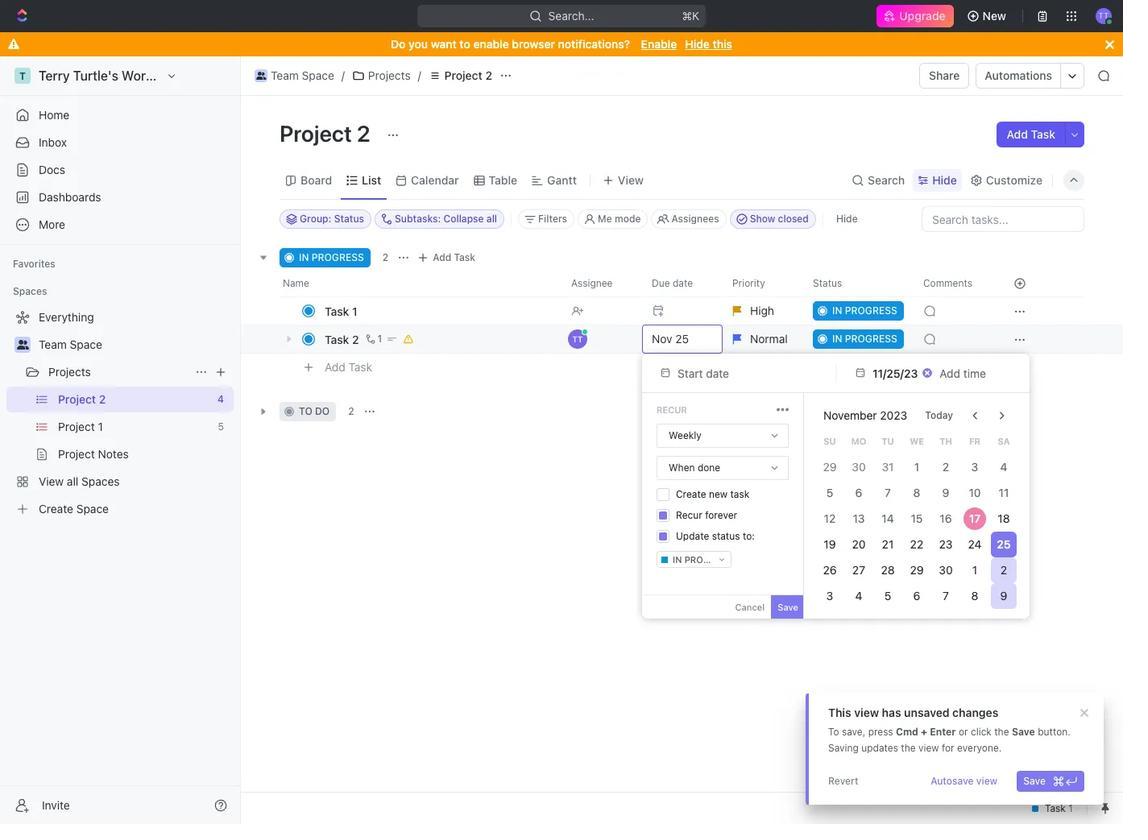 Task type: vqa. For each thing, say whether or not it's contained in the screenshot.


Task type: describe. For each thing, give the bounding box(es) containing it.
changes
[[953, 706, 999, 720]]

13
[[853, 512, 865, 526]]

autosave
[[931, 776, 974, 788]]

browser
[[512, 37, 555, 51]]

1 vertical spatial project
[[280, 120, 352, 147]]

upgrade
[[900, 9, 946, 23]]

0 horizontal spatial project 2
[[280, 120, 376, 147]]

team space inside the sidebar navigation
[[39, 338, 102, 352]]

do you want to enable browser notifications? enable hide this
[[391, 37, 733, 51]]

task 1 link
[[321, 300, 559, 323]]

0 vertical spatial 5
[[827, 486, 834, 500]]

2 down 25 at the bottom right
[[1001, 564, 1008, 577]]

Search tasks... text field
[[923, 207, 1084, 231]]

create
[[676, 489, 707, 501]]

1 horizontal spatial 6
[[914, 589, 921, 603]]

board
[[301, 173, 332, 187]]

0 vertical spatial space
[[302, 69, 334, 82]]

1 vertical spatial view
[[919, 743, 940, 755]]

tree inside the sidebar navigation
[[6, 305, 234, 522]]

Due date text field
[[873, 366, 919, 380]]

0 vertical spatial add
[[1007, 127, 1029, 141]]

view for autosave
[[977, 776, 998, 788]]

task 2
[[325, 333, 359, 346]]

31
[[882, 460, 894, 474]]

11
[[999, 486, 1010, 500]]

0 horizontal spatial in progress
[[299, 252, 364, 264]]

to
[[829, 726, 840, 738]]

inbox
[[39, 135, 67, 149]]

recur for recur forever
[[676, 510, 703, 522]]

26
[[824, 564, 837, 577]]

1 horizontal spatial 8
[[972, 589, 979, 603]]

10
[[969, 486, 982, 500]]

0 vertical spatial 8
[[914, 486, 921, 500]]

2023
[[881, 409, 908, 422]]

in progress inside in progress dropdown button
[[673, 555, 733, 565]]

15
[[911, 512, 923, 526]]

28
[[882, 564, 895, 577]]

table link
[[486, 169, 518, 191]]

search button
[[847, 169, 910, 191]]

gantt link
[[544, 169, 577, 191]]

0 horizontal spatial in
[[299, 252, 309, 264]]

su
[[824, 436, 837, 446]]

21
[[883, 538, 894, 551]]

project 2 link
[[425, 66, 497, 85]]

2 vertical spatial add task
[[325, 360, 373, 374]]

button.
[[1039, 726, 1071, 738]]

search
[[868, 173, 906, 187]]

inbox link
[[6, 130, 234, 156]]

spaces
[[13, 285, 47, 297]]

this view has unsaved changes to save, press cmd + enter or click the save button. saving updates the view for everyone.
[[829, 706, 1071, 755]]

0 horizontal spatial to
[[299, 406, 313, 418]]

autosave view
[[931, 776, 998, 788]]

2 / from the left
[[418, 69, 421, 82]]

1 up task 2
[[352, 304, 358, 318]]

12
[[824, 512, 836, 526]]

invite
[[42, 799, 70, 812]]

0 vertical spatial save
[[778, 602, 799, 613]]

1 horizontal spatial add
[[433, 252, 452, 264]]

share
[[930, 69, 961, 82]]

1 horizontal spatial the
[[995, 726, 1010, 738]]

0 vertical spatial project 2
[[445, 69, 493, 82]]

20
[[853, 538, 866, 551]]

1 down 24
[[973, 564, 978, 577]]

to do
[[299, 406, 330, 418]]

0 horizontal spatial 9
[[943, 486, 950, 500]]

1 vertical spatial projects link
[[48, 360, 189, 385]]

0 vertical spatial 3
[[972, 460, 979, 474]]

17
[[970, 512, 981, 526]]

1 vertical spatial add task button
[[414, 248, 482, 268]]

2 up list
[[357, 120, 371, 147]]

dashboards
[[39, 190, 101, 204]]

task up task 1 link
[[454, 252, 476, 264]]

update status to:
[[676, 530, 755, 543]]

Add time text field
[[940, 366, 989, 380]]

0 horizontal spatial add task button
[[318, 358, 379, 377]]

customize
[[987, 173, 1043, 187]]

projects inside the sidebar navigation
[[48, 365, 91, 379]]

0 vertical spatial projects
[[368, 69, 411, 82]]

when done
[[669, 462, 721, 474]]

1 horizontal spatial add task
[[433, 252, 476, 264]]

save button
[[1018, 772, 1085, 792]]

0 vertical spatial 30
[[852, 460, 866, 474]]

24
[[969, 538, 982, 551]]

weekly button
[[658, 425, 788, 447]]

+
[[921, 726, 928, 738]]

saving
[[829, 743, 859, 755]]

enable
[[474, 37, 509, 51]]

revert button
[[822, 772, 866, 792]]

2 down enable
[[486, 69, 493, 82]]

this
[[713, 37, 733, 51]]

when done button
[[658, 457, 788, 480]]

save inside this view has unsaved changes to save, press cmd + enter or click the save button. saving updates the view for everyone.
[[1013, 726, 1036, 738]]

new button
[[961, 3, 1017, 29]]

fr
[[970, 436, 981, 446]]

favorites
[[13, 258, 55, 270]]

0 vertical spatial 6
[[856, 486, 863, 500]]

1 vertical spatial 29
[[911, 564, 924, 577]]

mo
[[852, 436, 867, 446]]

create new task
[[676, 489, 750, 501]]

1 horizontal spatial 9
[[1001, 589, 1008, 603]]

task up task 2
[[325, 304, 349, 318]]

2 horizontal spatial add task button
[[998, 122, 1066, 148]]

hide button
[[830, 210, 865, 229]]

has
[[882, 706, 902, 720]]

new
[[709, 489, 728, 501]]

today
[[926, 410, 954, 422]]

22
[[911, 538, 924, 551]]

home link
[[6, 102, 234, 128]]

automations button
[[977, 64, 1061, 88]]

team inside the sidebar navigation
[[39, 338, 67, 352]]

home
[[39, 108, 70, 122]]

th
[[940, 436, 953, 446]]

0 vertical spatial 7
[[885, 486, 892, 500]]

forever
[[706, 510, 738, 522]]

task down task 1
[[325, 333, 349, 346]]

1 horizontal spatial team space
[[271, 69, 334, 82]]

0 horizontal spatial progress
[[312, 252, 364, 264]]

enter
[[930, 726, 957, 738]]

docs link
[[6, 157, 234, 183]]

14
[[882, 512, 895, 526]]

task
[[731, 489, 750, 501]]

hide inside hide dropdown button
[[933, 173, 958, 187]]

2 down th
[[943, 460, 950, 474]]

0 vertical spatial hide
[[685, 37, 710, 51]]

16
[[940, 512, 953, 526]]

click
[[971, 726, 992, 738]]



Task type: locate. For each thing, give the bounding box(es) containing it.
recur down create
[[676, 510, 703, 522]]

project 2
[[445, 69, 493, 82], [280, 120, 376, 147]]

team
[[271, 69, 299, 82], [39, 338, 67, 352]]

1 horizontal spatial hide
[[837, 213, 858, 225]]

1 vertical spatial in
[[673, 555, 682, 565]]

2 horizontal spatial add
[[1007, 127, 1029, 141]]

1 / from the left
[[342, 69, 345, 82]]

sa
[[998, 436, 1011, 446]]

user group image
[[256, 72, 266, 80]]

0 vertical spatial team space link
[[251, 66, 339, 85]]

in
[[299, 252, 309, 264], [673, 555, 682, 565]]

in inside in progress dropdown button
[[673, 555, 682, 565]]

1 vertical spatial add task
[[433, 252, 476, 264]]

27
[[853, 564, 866, 577]]

2 right do at the left
[[348, 406, 354, 418]]

1 horizontal spatial view
[[919, 743, 940, 755]]

recur for recur
[[657, 405, 688, 415]]

project inside the "project 2" link
[[445, 69, 483, 82]]

1 horizontal spatial in progress
[[673, 555, 733, 565]]

projects link
[[348, 66, 415, 85], [48, 360, 189, 385]]

0 vertical spatial view
[[855, 706, 880, 720]]

dashboards link
[[6, 185, 234, 210]]

0 vertical spatial progress
[[312, 252, 364, 264]]

1 horizontal spatial progress
[[685, 555, 733, 565]]

1 vertical spatial 9
[[1001, 589, 1008, 603]]

space right user group icon
[[302, 69, 334, 82]]

0 vertical spatial 4
[[1001, 460, 1008, 474]]

upgrade link
[[877, 5, 954, 27]]

1 down we
[[915, 460, 920, 474]]

you
[[409, 37, 428, 51]]

hide down search button
[[837, 213, 858, 225]]

updates
[[862, 743, 899, 755]]

save
[[778, 602, 799, 613], [1013, 726, 1036, 738], [1024, 776, 1046, 788]]

0 horizontal spatial hide
[[685, 37, 710, 51]]

progress inside dropdown button
[[685, 555, 733, 565]]

tu
[[882, 436, 895, 446]]

2 vertical spatial hide
[[837, 213, 858, 225]]

team right user group image
[[39, 338, 67, 352]]

list link
[[359, 169, 381, 191]]

1 vertical spatial project 2
[[280, 120, 376, 147]]

1 vertical spatial 7
[[943, 589, 950, 603]]

29
[[824, 460, 837, 474], [911, 564, 924, 577]]

0 horizontal spatial the
[[902, 743, 916, 755]]

0 horizontal spatial 29
[[824, 460, 837, 474]]

1 vertical spatial 30
[[939, 564, 953, 577]]

6 down 22 at the bottom right of page
[[914, 589, 921, 603]]

1 horizontal spatial team space link
[[251, 66, 339, 85]]

customize button
[[966, 169, 1048, 191]]

7 up 14
[[885, 486, 892, 500]]

1 inside button
[[378, 333, 382, 345]]

1 vertical spatial 4
[[856, 589, 863, 603]]

0 horizontal spatial 6
[[856, 486, 863, 500]]

30 down 23
[[939, 564, 953, 577]]

table
[[489, 173, 518, 187]]

0 vertical spatial in
[[299, 252, 309, 264]]

add task down task 2
[[325, 360, 373, 374]]

task
[[1032, 127, 1056, 141], [454, 252, 476, 264], [325, 304, 349, 318], [325, 333, 349, 346], [349, 360, 373, 374]]

2 up task 1 link
[[383, 252, 389, 264]]

assignees button
[[652, 210, 727, 229]]

cancel
[[736, 602, 765, 613]]

user group image
[[17, 340, 29, 350]]

add down task 2
[[325, 360, 346, 374]]

9 down 25 at the bottom right
[[1001, 589, 1008, 603]]

save right cancel
[[778, 602, 799, 613]]

7 down 23
[[943, 589, 950, 603]]

1 vertical spatial 3
[[827, 589, 834, 603]]

gantt
[[548, 173, 577, 187]]

search...
[[549, 9, 595, 23]]

view for this
[[855, 706, 880, 720]]

Start date text field
[[678, 366, 812, 380]]

save down button.
[[1024, 776, 1046, 788]]

progress up task 1
[[312, 252, 364, 264]]

3 down 26
[[827, 589, 834, 603]]

0 horizontal spatial 30
[[852, 460, 866, 474]]

add task button
[[998, 122, 1066, 148], [414, 248, 482, 268], [318, 358, 379, 377]]

recur up weekly on the right bottom of page
[[657, 405, 688, 415]]

add task up task 1 link
[[433, 252, 476, 264]]

docs
[[39, 163, 65, 177]]

8
[[914, 486, 921, 500], [972, 589, 979, 603]]

6
[[856, 486, 863, 500], [914, 589, 921, 603]]

to right want
[[460, 37, 471, 51]]

0 vertical spatial in progress
[[299, 252, 364, 264]]

enable
[[641, 37, 677, 51]]

november 2023
[[824, 409, 908, 422]]

5
[[827, 486, 834, 500], [885, 589, 892, 603]]

team space
[[271, 69, 334, 82], [39, 338, 102, 352]]

0 horizontal spatial 7
[[885, 486, 892, 500]]

add
[[1007, 127, 1029, 141], [433, 252, 452, 264], [325, 360, 346, 374]]

1 vertical spatial team
[[39, 338, 67, 352]]

30
[[852, 460, 866, 474], [939, 564, 953, 577]]

the right click
[[995, 726, 1010, 738]]

1 horizontal spatial project 2
[[445, 69, 493, 82]]

30 down mo
[[852, 460, 866, 474]]

hide left this
[[685, 37, 710, 51]]

notifications?
[[558, 37, 630, 51]]

5 up 12
[[827, 486, 834, 500]]

0 horizontal spatial space
[[70, 338, 102, 352]]

save left button.
[[1013, 726, 1036, 738]]

1 vertical spatial 8
[[972, 589, 979, 603]]

0 vertical spatial project
[[445, 69, 483, 82]]

hide right search
[[933, 173, 958, 187]]

1 horizontal spatial 3
[[972, 460, 979, 474]]

0 horizontal spatial project
[[280, 120, 352, 147]]

9 up 16
[[943, 486, 950, 500]]

do
[[315, 406, 330, 418]]

29 down 22 at the bottom right of page
[[911, 564, 924, 577]]

29 down su
[[824, 460, 837, 474]]

6 up "13"
[[856, 486, 863, 500]]

new
[[983, 9, 1007, 23]]

0 horizontal spatial 3
[[827, 589, 834, 603]]

we
[[910, 436, 925, 446]]

1 horizontal spatial in
[[673, 555, 682, 565]]

1 horizontal spatial team
[[271, 69, 299, 82]]

8 down 24
[[972, 589, 979, 603]]

1 horizontal spatial 7
[[943, 589, 950, 603]]

0 vertical spatial projects link
[[348, 66, 415, 85]]

add task button up task 1 link
[[414, 248, 482, 268]]

0 horizontal spatial team space
[[39, 338, 102, 352]]

save inside button
[[1024, 776, 1046, 788]]

team space link inside the sidebar navigation
[[39, 332, 231, 358]]

view down everyone.
[[977, 776, 998, 788]]

to left do at the left
[[299, 406, 313, 418]]

calendar link
[[408, 169, 459, 191]]

0 horizontal spatial projects
[[48, 365, 91, 379]]

8 up 15
[[914, 486, 921, 500]]

0 vertical spatial team
[[271, 69, 299, 82]]

1 vertical spatial progress
[[685, 555, 733, 565]]

press
[[869, 726, 894, 738]]

1 horizontal spatial projects link
[[348, 66, 415, 85]]

projects
[[368, 69, 411, 82], [48, 365, 91, 379]]

1 vertical spatial team space
[[39, 338, 102, 352]]

2 vertical spatial view
[[977, 776, 998, 788]]

0 vertical spatial add task
[[1007, 127, 1056, 141]]

for
[[942, 743, 955, 755]]

space
[[302, 69, 334, 82], [70, 338, 102, 352]]

favorites button
[[6, 255, 62, 274]]

0 vertical spatial team space
[[271, 69, 334, 82]]

add task button up customize
[[998, 122, 1066, 148]]

1 vertical spatial 6
[[914, 589, 921, 603]]

in progress button
[[657, 551, 733, 568]]

project down want
[[445, 69, 483, 82]]

november
[[824, 409, 878, 422]]

1 vertical spatial space
[[70, 338, 102, 352]]

⌘k
[[682, 9, 700, 23]]

25
[[998, 538, 1011, 551]]

0 horizontal spatial projects link
[[48, 360, 189, 385]]

sidebar navigation
[[0, 56, 241, 825]]

in down "board" link on the top of page
[[299, 252, 309, 264]]

task up customize
[[1032, 127, 1056, 141]]

space inside the sidebar navigation
[[70, 338, 102, 352]]

progress down update status to:
[[685, 555, 733, 565]]

1 vertical spatial add
[[433, 252, 452, 264]]

done
[[698, 462, 721, 474]]

view down +
[[919, 743, 940, 755]]

0 horizontal spatial 4
[[856, 589, 863, 603]]

in down update
[[673, 555, 682, 565]]

5 down 28
[[885, 589, 892, 603]]

9
[[943, 486, 950, 500], [1001, 589, 1008, 603]]

automations
[[986, 69, 1053, 82]]

0 vertical spatial to
[[460, 37, 471, 51]]

1 right task 2
[[378, 333, 382, 345]]

0 horizontal spatial team
[[39, 338, 67, 352]]

task 1
[[325, 304, 358, 318]]

tree
[[6, 305, 234, 522]]

add up task 1 link
[[433, 252, 452, 264]]

3 up "10"
[[972, 460, 979, 474]]

2 horizontal spatial view
[[977, 776, 998, 788]]

recur forever
[[676, 510, 738, 522]]

today button
[[916, 403, 963, 429]]

autosave view button
[[925, 772, 1005, 792]]

0 vertical spatial recur
[[657, 405, 688, 415]]

1 horizontal spatial projects
[[368, 69, 411, 82]]

2 left 1 button
[[352, 333, 359, 346]]

team right user group icon
[[271, 69, 299, 82]]

4 down "27"
[[856, 589, 863, 603]]

status
[[712, 530, 741, 543]]

add up customize
[[1007, 127, 1029, 141]]

1 horizontal spatial 4
[[1001, 460, 1008, 474]]

add task up customize
[[1007, 127, 1056, 141]]

team space link
[[251, 66, 339, 85], [39, 332, 231, 358]]

save,
[[842, 726, 866, 738]]

task down 1 button
[[349, 360, 373, 374]]

to:
[[743, 530, 755, 543]]

1 horizontal spatial 5
[[885, 589, 892, 603]]

project 2 down enable
[[445, 69, 493, 82]]

0 horizontal spatial view
[[855, 706, 880, 720]]

hide inside hide button
[[837, 213, 858, 225]]

or
[[959, 726, 969, 738]]

1 horizontal spatial 29
[[911, 564, 924, 577]]

2 vertical spatial add task button
[[318, 358, 379, 377]]

0 horizontal spatial add
[[325, 360, 346, 374]]

2 horizontal spatial hide
[[933, 173, 958, 187]]

when
[[669, 462, 695, 474]]

space right user group image
[[70, 338, 102, 352]]

this
[[829, 706, 852, 720]]

assignees
[[672, 213, 720, 225]]

share button
[[920, 63, 970, 89]]

cmd
[[897, 726, 919, 738]]

2 vertical spatial add
[[325, 360, 346, 374]]

0 vertical spatial 9
[[943, 486, 950, 500]]

tree containing team space
[[6, 305, 234, 522]]

project 2 up board on the left
[[280, 120, 376, 147]]

1 vertical spatial the
[[902, 743, 916, 755]]

1 horizontal spatial 30
[[939, 564, 953, 577]]

1 vertical spatial hide
[[933, 173, 958, 187]]

0 vertical spatial add task button
[[998, 122, 1066, 148]]

4 up 11
[[1001, 460, 1008, 474]]

1 horizontal spatial /
[[418, 69, 421, 82]]

team space right user group image
[[39, 338, 102, 352]]

1 vertical spatial 5
[[885, 589, 892, 603]]

view inside button
[[977, 776, 998, 788]]

the down cmd
[[902, 743, 916, 755]]

2 vertical spatial save
[[1024, 776, 1046, 788]]

18
[[998, 512, 1011, 526]]

1 horizontal spatial project
[[445, 69, 483, 82]]

2 horizontal spatial add task
[[1007, 127, 1056, 141]]

1 button
[[362, 331, 385, 347]]

project up board on the left
[[280, 120, 352, 147]]

board link
[[297, 169, 332, 191]]

1 vertical spatial team space link
[[39, 332, 231, 358]]

revert
[[829, 776, 859, 788]]

view up the save,
[[855, 706, 880, 720]]

in progress down update
[[673, 555, 733, 565]]

in progress up task 1
[[299, 252, 364, 264]]

unsaved
[[905, 706, 950, 720]]

add task button down task 2
[[318, 358, 379, 377]]

team space right user group icon
[[271, 69, 334, 82]]



